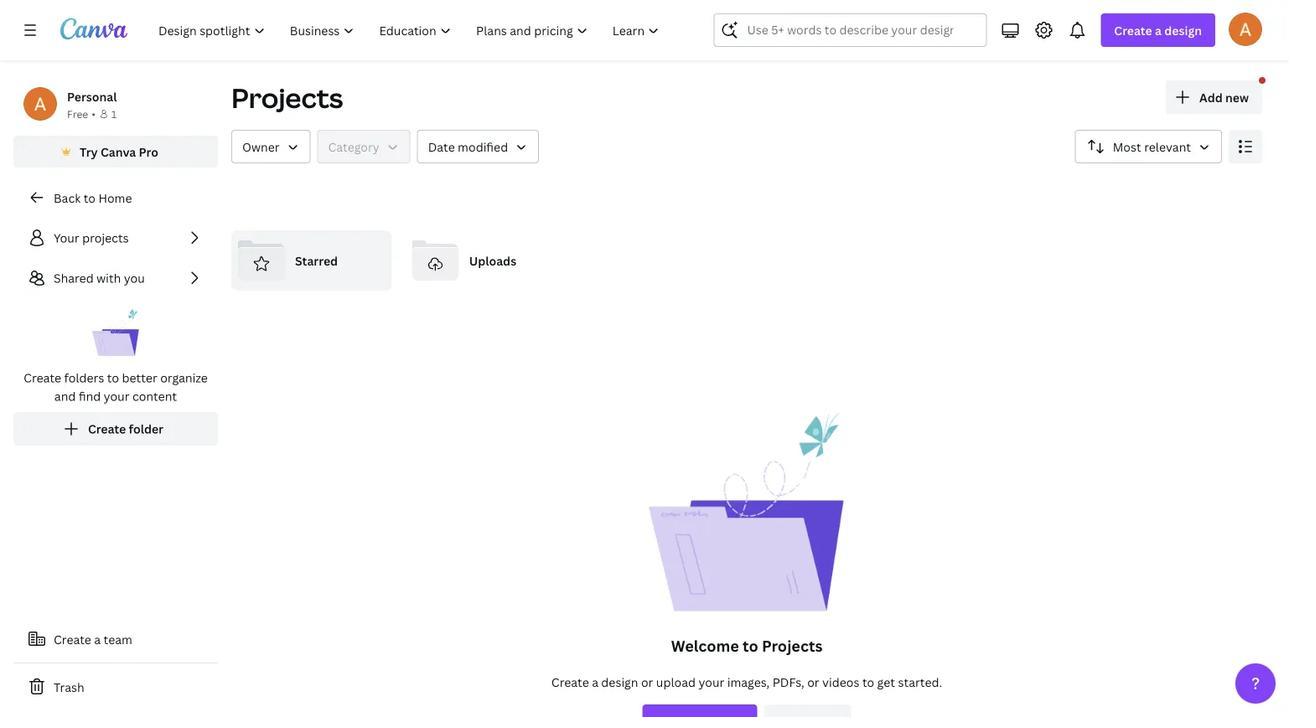 Task type: vqa. For each thing, say whether or not it's contained in the screenshot.
Free on the top
yes



Task type: describe. For each thing, give the bounding box(es) containing it.
create folder
[[88, 421, 163, 437]]

to left get at the right of the page
[[862, 674, 874, 690]]

your projects
[[54, 230, 129, 246]]

Date modified button
[[417, 130, 539, 163]]

design for create a design
[[1165, 22, 1202, 38]]

create for create folder
[[88, 421, 126, 437]]

create for create a design or upload your images, pdfs, or videos to get started.
[[551, 674, 589, 690]]

to inside create folders to better organize and find your content
[[107, 370, 119, 386]]

your inside create folders to better organize and find your content
[[104, 389, 130, 404]]

design for create a design or upload your images, pdfs, or videos to get started.
[[601, 674, 638, 690]]

free •
[[67, 107, 95, 121]]

owner
[[242, 139, 280, 155]]

apple lee image
[[1229, 12, 1262, 46]]

to up images, on the right
[[743, 636, 758, 656]]

a for create a design
[[1155, 22, 1162, 38]]

add new
[[1199, 89, 1249, 105]]

add new button
[[1166, 80, 1262, 114]]

Search search field
[[747, 14, 953, 46]]

your projects link
[[13, 221, 218, 255]]

back to home
[[54, 190, 132, 206]]

with
[[97, 270, 121, 286]]

create a design or upload your images, pdfs, or videos to get started.
[[551, 674, 942, 690]]

starred link
[[231, 231, 392, 291]]

modified
[[458, 139, 508, 155]]

to right back
[[84, 190, 96, 206]]

new
[[1225, 89, 1249, 105]]

top level navigation element
[[148, 13, 673, 47]]

trash link
[[13, 671, 218, 704]]

2 or from the left
[[807, 674, 819, 690]]

your
[[54, 230, 79, 246]]

create a design
[[1114, 22, 1202, 38]]

create for create a team
[[54, 632, 91, 648]]

date modified
[[428, 139, 508, 155]]

most relevant
[[1113, 139, 1191, 155]]

try canva pro button
[[13, 136, 218, 168]]

create for create a design
[[1114, 22, 1152, 38]]

welcome to projects
[[671, 636, 823, 656]]

back to home link
[[13, 181, 218, 215]]

create a team button
[[13, 623, 218, 656]]

canva
[[101, 144, 136, 160]]

shared with you
[[54, 270, 145, 286]]



Task type: locate. For each thing, give the bounding box(es) containing it.
•
[[92, 107, 95, 121]]

create folder button
[[13, 412, 218, 446]]

your
[[104, 389, 130, 404], [699, 674, 724, 690]]

design inside dropdown button
[[1165, 22, 1202, 38]]

1 vertical spatial design
[[601, 674, 638, 690]]

your right the find
[[104, 389, 130, 404]]

0 horizontal spatial projects
[[231, 80, 343, 116]]

find
[[79, 389, 101, 404]]

2 vertical spatial a
[[592, 674, 598, 690]]

1 vertical spatial projects
[[762, 636, 823, 656]]

1 horizontal spatial or
[[807, 674, 819, 690]]

add
[[1199, 89, 1223, 105]]

and
[[54, 389, 76, 404]]

better
[[122, 370, 157, 386]]

started.
[[898, 674, 942, 690]]

create a design button
[[1101, 13, 1215, 47]]

videos
[[822, 674, 860, 690]]

Category button
[[317, 130, 410, 163]]

most
[[1113, 139, 1141, 155]]

get
[[877, 674, 895, 690]]

0 horizontal spatial a
[[94, 632, 101, 648]]

shared
[[54, 270, 94, 286]]

1 horizontal spatial design
[[1165, 22, 1202, 38]]

create inside button
[[88, 421, 126, 437]]

projects
[[231, 80, 343, 116], [762, 636, 823, 656]]

a for create a design or upload your images, pdfs, or videos to get started.
[[592, 674, 598, 690]]

1 horizontal spatial a
[[592, 674, 598, 690]]

category
[[328, 139, 379, 155]]

organize
[[160, 370, 208, 386]]

shared with you link
[[13, 262, 218, 295]]

or
[[641, 674, 653, 690], [807, 674, 819, 690]]

a
[[1155, 22, 1162, 38], [94, 632, 101, 648], [592, 674, 598, 690]]

projects
[[82, 230, 129, 246]]

pro
[[139, 144, 158, 160]]

0 vertical spatial projects
[[231, 80, 343, 116]]

None search field
[[714, 13, 987, 47]]

try
[[80, 144, 98, 160]]

back
[[54, 190, 81, 206]]

create inside create folders to better organize and find your content
[[24, 370, 61, 386]]

a inside dropdown button
[[1155, 22, 1162, 38]]

create for create folders to better organize and find your content
[[24, 370, 61, 386]]

relevant
[[1144, 139, 1191, 155]]

content
[[132, 389, 177, 404]]

design
[[1165, 22, 1202, 38], [601, 674, 638, 690]]

create
[[1114, 22, 1152, 38], [24, 370, 61, 386], [88, 421, 126, 437], [54, 632, 91, 648], [551, 674, 589, 690]]

1
[[111, 107, 117, 121]]

Sort by button
[[1075, 130, 1222, 163]]

0 horizontal spatial your
[[104, 389, 130, 404]]

1 horizontal spatial projects
[[762, 636, 823, 656]]

design left apple lee icon
[[1165, 22, 1202, 38]]

1 vertical spatial a
[[94, 632, 101, 648]]

Owner button
[[231, 130, 311, 163]]

folders
[[64, 370, 104, 386]]

list
[[13, 221, 218, 446]]

create folders to better organize and find your content
[[24, 370, 208, 404]]

to left better
[[107, 370, 119, 386]]

or right pdfs,
[[807, 674, 819, 690]]

uploads
[[469, 253, 516, 269]]

1 vertical spatial your
[[699, 674, 724, 690]]

a for create a team
[[94, 632, 101, 648]]

create inside dropdown button
[[1114, 22, 1152, 38]]

you
[[124, 270, 145, 286]]

upload
[[656, 674, 696, 690]]

personal
[[67, 88, 117, 104]]

create a team
[[54, 632, 132, 648]]

to
[[84, 190, 96, 206], [107, 370, 119, 386], [743, 636, 758, 656], [862, 674, 874, 690]]

0 horizontal spatial or
[[641, 674, 653, 690]]

welcome
[[671, 636, 739, 656]]

team
[[104, 632, 132, 648]]

projects up owner button on the left
[[231, 80, 343, 116]]

folder
[[129, 421, 163, 437]]

0 horizontal spatial design
[[601, 674, 638, 690]]

1 or from the left
[[641, 674, 653, 690]]

a inside button
[[94, 632, 101, 648]]

0 vertical spatial your
[[104, 389, 130, 404]]

trash
[[54, 679, 84, 695]]

pdfs,
[[773, 674, 804, 690]]

list containing your projects
[[13, 221, 218, 446]]

or left upload
[[641, 674, 653, 690]]

your right upload
[[699, 674, 724, 690]]

starred
[[295, 253, 338, 269]]

design left upload
[[601, 674, 638, 690]]

try canva pro
[[80, 144, 158, 160]]

create inside button
[[54, 632, 91, 648]]

0 vertical spatial a
[[1155, 22, 1162, 38]]

images,
[[727, 674, 770, 690]]

home
[[98, 190, 132, 206]]

1 horizontal spatial your
[[699, 674, 724, 690]]

0 vertical spatial design
[[1165, 22, 1202, 38]]

projects up pdfs,
[[762, 636, 823, 656]]

free
[[67, 107, 88, 121]]

date
[[428, 139, 455, 155]]

uploads link
[[405, 231, 566, 291]]

2 horizontal spatial a
[[1155, 22, 1162, 38]]



